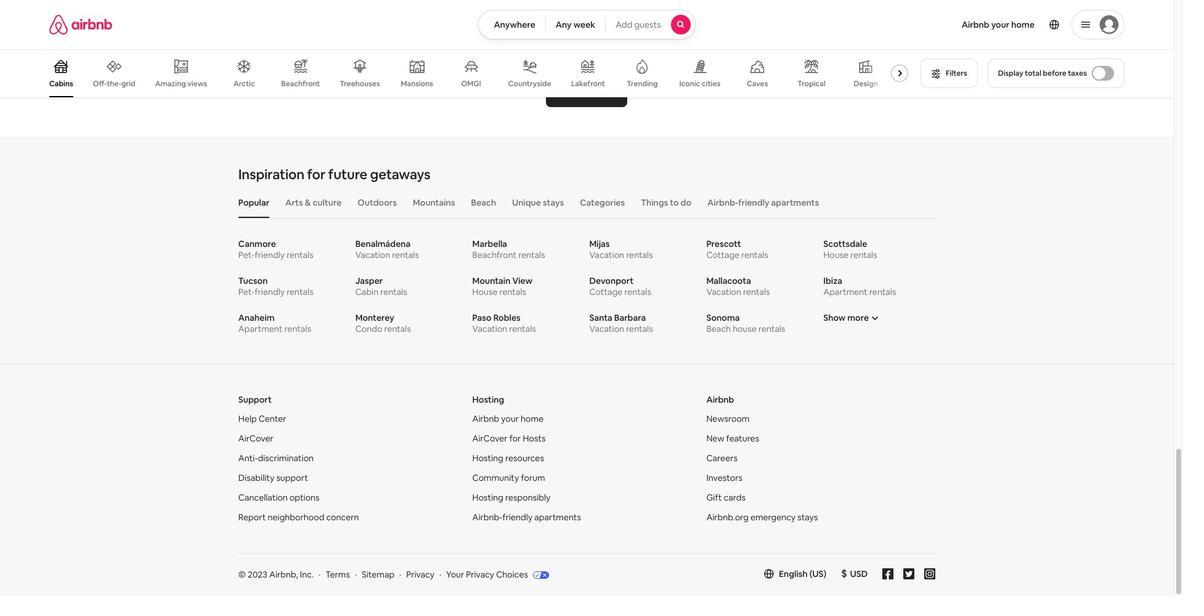 Task type: vqa. For each thing, say whether or not it's contained in the screenshot.


Task type: describe. For each thing, give the bounding box(es) containing it.
anywhere button
[[479, 10, 546, 39]]

your
[[446, 570, 464, 581]]

group containing off-the-grid
[[49, 49, 913, 97]]

loading element
[[49, 0, 1125, 107]]

2 vertical spatial airbnb
[[472, 414, 499, 425]]

tucson
[[238, 276, 268, 287]]

add
[[616, 19, 633, 30]]

any week button
[[545, 10, 606, 39]]

cancellation options
[[238, 493, 320, 504]]

emergency
[[751, 512, 796, 523]]

rentals inside the prescott cottage rentals
[[742, 250, 768, 261]]

beach inside button
[[471, 197, 496, 208]]

help center link
[[238, 414, 286, 425]]

stays inside button
[[543, 197, 564, 208]]

apartment for anaheim
[[238, 324, 283, 335]]

© 2023 airbnb, inc.
[[238, 570, 314, 581]]

map
[[583, 552, 601, 563]]

careers link
[[707, 453, 738, 464]]

off-
[[93, 79, 107, 89]]

cities
[[702, 79, 721, 89]]

friendly inside button
[[738, 197, 770, 208]]

english (us) button
[[764, 569, 827, 580]]

hosting for hosting resources
[[472, 453, 504, 464]]

airbnb inside profile element
[[962, 19, 990, 30]]

rentals inside mountain view house rentals
[[500, 287, 526, 298]]

paso
[[472, 313, 492, 324]]

future
[[328, 166, 367, 183]]

any
[[556, 19, 572, 30]]

resources
[[505, 453, 544, 464]]

marbella
[[472, 239, 507, 250]]

1 horizontal spatial airbnb
[[707, 395, 734, 406]]

privacy link
[[406, 570, 435, 581]]

investors
[[707, 473, 743, 484]]

show map button
[[546, 542, 628, 572]]

treehouses
[[340, 79, 380, 89]]

apartments for airbnb-friendly apartments link
[[535, 512, 581, 523]]

marbella beachfront rentals
[[472, 239, 545, 261]]

rentals inside mallacoota vacation rentals
[[743, 287, 770, 298]]

community forum
[[472, 473, 545, 484]]

tucson pet-friendly rentals
[[238, 276, 313, 298]]

things to do button
[[635, 191, 698, 215]]

1 horizontal spatial show more button
[[824, 313, 879, 324]]

english
[[779, 569, 808, 580]]

continue exploring cabins
[[519, 54, 655, 68]]

trending
[[627, 79, 658, 89]]

options
[[290, 493, 320, 504]]

anti-discrimination
[[238, 453, 314, 464]]

apartments for airbnb-friendly apartments button
[[771, 197, 819, 208]]

cabin
[[355, 287, 379, 298]]

none search field containing anywhere
[[479, 10, 696, 39]]

your inside the airbnb your home link
[[991, 19, 1010, 30]]

off-the-grid
[[93, 79, 135, 89]]

popular
[[238, 197, 269, 208]]

airbnb your home link inside profile element
[[954, 12, 1042, 38]]

canmore pet-friendly rentals
[[238, 239, 313, 261]]

disability
[[238, 473, 274, 484]]

aircover for aircover link
[[238, 433, 274, 444]]

getaways
[[370, 166, 431, 183]]

mallacoota
[[707, 276, 751, 287]]

0 horizontal spatial beachfront
[[281, 79, 320, 89]]

rentals inside canmore pet-friendly rentals
[[287, 250, 313, 261]]

for for aircover
[[509, 433, 521, 444]]

1 vertical spatial airbnb your home
[[472, 414, 544, 425]]

rentals inside devonport cottage rentals
[[625, 287, 651, 298]]

support
[[276, 473, 308, 484]]

1 privacy from the left
[[406, 570, 435, 581]]

tropical
[[798, 79, 826, 89]]

navigate to instagram image
[[925, 569, 936, 580]]

airbnb- for airbnb-friendly apartments button
[[708, 197, 738, 208]]

devonport
[[590, 276, 634, 287]]

inspiration
[[238, 166, 304, 183]]

$ usd
[[841, 568, 868, 581]]

vacation for mijas
[[590, 250, 624, 261]]

neighborhood
[[268, 512, 324, 523]]

continue
[[519, 54, 567, 68]]

apartment for ibiza
[[824, 287, 868, 298]]

rentals inside tucson pet-friendly rentals
[[287, 287, 313, 298]]

things to do
[[641, 197, 692, 208]]

vacation for benalmádena
[[355, 250, 390, 261]]

design
[[854, 79, 878, 89]]

community
[[472, 473, 519, 484]]

1 horizontal spatial more
[[848, 313, 869, 324]]

add guests
[[616, 19, 661, 30]]

filters
[[946, 68, 967, 78]]

help center
[[238, 414, 286, 425]]

airbnb-friendly apartments for airbnb-friendly apartments link
[[472, 512, 581, 523]]

your privacy choices
[[446, 570, 528, 581]]

rentals inside 'sonoma beach house rentals'
[[759, 324, 786, 335]]

navigate to twitter image
[[904, 569, 915, 580]]

categories button
[[574, 191, 631, 215]]

rentals inside santa barbara vacation rentals
[[626, 324, 653, 335]]

mijas vacation rentals
[[590, 239, 653, 261]]

vacation inside paso robles vacation rentals
[[472, 324, 507, 335]]

rentals inside jasper cabin rentals
[[380, 287, 407, 298]]

popular button
[[232, 191, 276, 215]]

filters button
[[921, 59, 978, 88]]

benalmádena
[[355, 239, 411, 250]]

new features
[[707, 433, 759, 444]]

scottsdale
[[824, 239, 867, 250]]

condo
[[355, 324, 382, 335]]

usd
[[850, 569, 868, 580]]

pet- for tucson pet-friendly rentals
[[238, 287, 255, 298]]

vacation inside santa barbara vacation rentals
[[590, 324, 624, 335]]

scottsdale house rentals
[[824, 239, 877, 261]]

unique stays button
[[506, 191, 570, 215]]

hosting for hosting
[[472, 395, 504, 406]]



Task type: locate. For each thing, give the bounding box(es) containing it.
vacation inside mallacoota vacation rentals
[[707, 287, 741, 298]]

1 horizontal spatial show more
[[824, 313, 869, 324]]

categories
[[580, 197, 625, 208]]

0 horizontal spatial airbnb your home
[[472, 414, 544, 425]]

2 aircover from the left
[[472, 433, 508, 444]]

0 vertical spatial pet-
[[238, 250, 255, 261]]

hosting
[[472, 395, 504, 406], [472, 453, 504, 464], [472, 493, 504, 504]]

show more button inside loading element
[[546, 78, 628, 107]]

before
[[1043, 68, 1067, 78]]

group
[[49, 49, 913, 97]]

cottage up santa
[[590, 287, 623, 298]]

hosting down community
[[472, 493, 504, 504]]

1 vertical spatial pet-
[[238, 287, 255, 298]]

mountains
[[413, 197, 455, 208]]

0 vertical spatial airbnb-friendly apartments
[[708, 197, 819, 208]]

rentals inside paso robles vacation rentals
[[509, 324, 536, 335]]

1 horizontal spatial apartment
[[824, 287, 868, 298]]

night right $88
[[68, 7, 90, 19]]

0 horizontal spatial home
[[521, 414, 544, 425]]

aircover up hosting resources
[[472, 433, 508, 444]]

$
[[841, 568, 847, 581]]

friendly up the tucson
[[255, 250, 285, 261]]

airbnb- down hosting responsibly link
[[472, 512, 503, 523]]

2 privacy from the left
[[466, 570, 494, 581]]

house
[[733, 324, 757, 335]]

rentals inside anaheim apartment rentals
[[284, 324, 311, 335]]

airbnb-friendly apartments for airbnb-friendly apartments button
[[708, 197, 819, 208]]

show more
[[561, 86, 613, 99], [824, 313, 869, 324]]

friendly inside tucson pet-friendly rentals
[[255, 287, 285, 298]]

airbnb.org emergency stays
[[707, 512, 818, 523]]

vacation for mallacoota
[[707, 287, 741, 298]]

0 horizontal spatial stays
[[543, 197, 564, 208]]

vacation inside mijas vacation rentals
[[590, 250, 624, 261]]

airbnb your home inside profile element
[[962, 19, 1035, 30]]

airbnb,
[[269, 570, 298, 581]]

0 vertical spatial more
[[589, 86, 613, 99]]

0 vertical spatial beach
[[471, 197, 496, 208]]

(us)
[[810, 569, 827, 580]]

0 vertical spatial cottage
[[707, 250, 740, 261]]

1 horizontal spatial aircover
[[472, 433, 508, 444]]

2 vertical spatial show
[[559, 552, 581, 563]]

santa barbara vacation rentals
[[590, 313, 653, 335]]

pet- inside tucson pet-friendly rentals
[[238, 287, 255, 298]]

apartment
[[824, 287, 868, 298], [238, 324, 283, 335]]

0 vertical spatial airbnb
[[962, 19, 990, 30]]

apartment inside ibiza apartment rentals
[[824, 287, 868, 298]]

airbnb-friendly apartments inside button
[[708, 197, 819, 208]]

report neighborhood concern link
[[238, 512, 359, 523]]

0 horizontal spatial apartments
[[535, 512, 581, 523]]

1 vertical spatial show more
[[824, 313, 869, 324]]

night up add
[[617, 7, 639, 19]]

rentals up ibiza apartment rentals
[[851, 250, 877, 261]]

ibiza apartment rentals
[[824, 276, 896, 298]]

inspiration for future getaways
[[238, 166, 431, 183]]

prescott cottage rentals
[[707, 239, 768, 261]]

beachfront up mountain
[[472, 250, 517, 261]]

choices
[[496, 570, 528, 581]]

airbnb your home up aircover for hosts link
[[472, 414, 544, 425]]

your
[[991, 19, 1010, 30], [501, 414, 519, 425]]

1 horizontal spatial house
[[824, 250, 849, 261]]

2 hosting from the top
[[472, 453, 504, 464]]

1 night from the left
[[68, 7, 90, 19]]

rentals right paso
[[509, 324, 536, 335]]

1 horizontal spatial your
[[991, 19, 1010, 30]]

rentals inside mijas vacation rentals
[[626, 250, 653, 261]]

house up ibiza
[[824, 250, 849, 261]]

gift cards
[[707, 493, 746, 504]]

hosting up community
[[472, 453, 504, 464]]

rentals right ibiza
[[870, 287, 896, 298]]

0 horizontal spatial airbnb-friendly apartments
[[472, 512, 581, 523]]

new
[[707, 433, 725, 444]]

$88
[[49, 7, 66, 19]]

friendly up anaheim
[[255, 287, 285, 298]]

terms
[[326, 570, 350, 581]]

airbnb your home link up display
[[954, 12, 1042, 38]]

vacation up sonoma at the right of the page
[[707, 287, 741, 298]]

arctic
[[234, 79, 255, 89]]

apartment down scottsdale house rentals
[[824, 287, 868, 298]]

mallacoota vacation rentals
[[707, 276, 770, 298]]

support
[[238, 395, 272, 406]]

cottage inside the prescott cottage rentals
[[707, 250, 740, 261]]

apartment down tucson pet-friendly rentals
[[238, 324, 283, 335]]

1 horizontal spatial stays
[[798, 512, 818, 523]]

airbnb.org emergency stays link
[[707, 512, 818, 523]]

house up paso
[[472, 287, 498, 298]]

sitemap link
[[362, 570, 395, 581]]

3 hosting from the top
[[472, 493, 504, 504]]

0 horizontal spatial for
[[307, 166, 326, 183]]

privacy right your
[[466, 570, 494, 581]]

newsroom link
[[707, 414, 750, 425]]

rentals up jasper cabin rentals
[[392, 250, 419, 261]]

&
[[305, 197, 311, 208]]

airbnb- right do
[[708, 197, 738, 208]]

0 horizontal spatial airbnb your home link
[[472, 414, 544, 425]]

friendly up the prescott cottage rentals
[[738, 197, 770, 208]]

display total before taxes
[[998, 68, 1087, 78]]

2 night from the left
[[617, 7, 639, 19]]

show down ibiza
[[824, 313, 846, 324]]

cottage up mallacoota
[[707, 250, 740, 261]]

santa
[[590, 313, 613, 324]]

night for $148 night
[[617, 7, 639, 19]]

do
[[681, 197, 692, 208]]

prescott
[[707, 239, 741, 250]]

sonoma beach house rentals
[[707, 313, 786, 335]]

vacation up devonport
[[590, 250, 624, 261]]

rentals inside ibiza apartment rentals
[[870, 287, 896, 298]]

apartments inside airbnb-friendly apartments button
[[771, 197, 819, 208]]

home up total
[[1012, 19, 1035, 30]]

0 horizontal spatial show more button
[[546, 78, 628, 107]]

hosting responsibly
[[472, 493, 551, 504]]

show more inside loading element
[[561, 86, 613, 99]]

airbnb your home up display
[[962, 19, 1035, 30]]

report neighborhood concern
[[238, 512, 359, 523]]

anaheim
[[238, 313, 275, 324]]

anaheim apartment rentals
[[238, 313, 311, 335]]

airbnb up newsroom
[[707, 395, 734, 406]]

to
[[670, 197, 679, 208]]

aircover down help center
[[238, 433, 274, 444]]

more down exploring
[[589, 86, 613, 99]]

rentals right condo
[[384, 324, 411, 335]]

monterey
[[355, 313, 394, 324]]

rentals
[[287, 250, 313, 261], [392, 250, 419, 261], [519, 250, 545, 261], [626, 250, 653, 261], [742, 250, 768, 261], [851, 250, 877, 261], [287, 287, 313, 298], [380, 287, 407, 298], [500, 287, 526, 298], [625, 287, 651, 298], [743, 287, 770, 298], [870, 287, 896, 298], [284, 324, 311, 335], [384, 324, 411, 335], [509, 324, 536, 335], [626, 324, 653, 335], [759, 324, 786, 335]]

1 vertical spatial apartment
[[238, 324, 283, 335]]

mountain
[[472, 276, 511, 287]]

1 vertical spatial beach
[[707, 324, 731, 335]]

1 horizontal spatial home
[[1012, 19, 1035, 30]]

beachfront right arctic
[[281, 79, 320, 89]]

anti-
[[238, 453, 258, 464]]

1 horizontal spatial beach
[[707, 324, 731, 335]]

exploring
[[570, 54, 619, 68]]

1 vertical spatial airbnb your home link
[[472, 414, 544, 425]]

1 aircover from the left
[[238, 433, 274, 444]]

1 horizontal spatial for
[[509, 433, 521, 444]]

lakefront
[[571, 79, 605, 89]]

terms link
[[326, 570, 350, 581]]

forum
[[521, 473, 545, 484]]

show inside loading element
[[561, 86, 586, 99]]

0 vertical spatial stays
[[543, 197, 564, 208]]

grid
[[121, 79, 135, 89]]

friendly down hosting responsibly
[[503, 512, 533, 523]]

cottage inside devonport cottage rentals
[[590, 287, 623, 298]]

cancellation options link
[[238, 493, 320, 504]]

1 vertical spatial airbnb-friendly apartments
[[472, 512, 581, 523]]

more down ibiza apartment rentals
[[848, 313, 869, 324]]

rentals right house
[[759, 324, 786, 335]]

views
[[188, 79, 207, 89]]

pet-
[[238, 250, 255, 261], [238, 287, 255, 298]]

beach button
[[465, 191, 502, 215]]

0 horizontal spatial airbnb
[[472, 414, 499, 425]]

aircover for hosts
[[472, 433, 546, 444]]

0 horizontal spatial beach
[[471, 197, 496, 208]]

1 horizontal spatial airbnb-friendly apartments
[[708, 197, 819, 208]]

home up hosts
[[521, 414, 544, 425]]

night for $88 night
[[68, 7, 90, 19]]

0 vertical spatial apartment
[[824, 287, 868, 298]]

beach up marbella
[[471, 197, 496, 208]]

vacation up jasper
[[355, 250, 390, 261]]

apartment inside anaheim apartment rentals
[[238, 324, 283, 335]]

rentals up barbara
[[625, 287, 651, 298]]

0 vertical spatial for
[[307, 166, 326, 183]]

arts & culture button
[[279, 191, 348, 215]]

pet- inside canmore pet-friendly rentals
[[238, 250, 255, 261]]

rentals up view
[[519, 250, 545, 261]]

2 horizontal spatial airbnb
[[962, 19, 990, 30]]

navigate to facebook image
[[883, 569, 894, 580]]

cottage for devonport cottage rentals
[[590, 287, 623, 298]]

2 vertical spatial hosting
[[472, 493, 504, 504]]

profile element
[[710, 0, 1125, 49]]

hosting for hosting responsibly
[[472, 493, 504, 504]]

None search field
[[479, 10, 696, 39]]

1 vertical spatial your
[[501, 414, 519, 425]]

0 horizontal spatial airbnb-
[[472, 512, 503, 523]]

hosting up aircover for hosts link
[[472, 395, 504, 406]]

rentals right cabin
[[380, 287, 407, 298]]

1 vertical spatial beachfront
[[472, 250, 517, 261]]

the-
[[107, 79, 121, 89]]

anti-discrimination link
[[238, 453, 314, 464]]

sonoma
[[707, 313, 740, 324]]

0 vertical spatial show more
[[561, 86, 613, 99]]

0 horizontal spatial aircover
[[238, 433, 274, 444]]

0 horizontal spatial show more
[[561, 86, 613, 99]]

0 horizontal spatial house
[[472, 287, 498, 298]]

0 vertical spatial home
[[1012, 19, 1035, 30]]

your up aircover for hosts link
[[501, 414, 519, 425]]

0 vertical spatial hosting
[[472, 395, 504, 406]]

rentals up devonport cottage rentals
[[626, 250, 653, 261]]

for up arts & culture button
[[307, 166, 326, 183]]

1 horizontal spatial cottage
[[707, 250, 740, 261]]

1 horizontal spatial airbnb-
[[708, 197, 738, 208]]

stays right emergency
[[798, 512, 818, 523]]

airbnb- for airbnb-friendly apartments link
[[472, 512, 503, 523]]

show down continue exploring cabins
[[561, 86, 586, 99]]

rentals up anaheim apartment rentals
[[287, 287, 313, 298]]

1 pet- from the top
[[238, 250, 255, 261]]

show more button down ibiza apartment rentals
[[824, 313, 879, 324]]

careers
[[707, 453, 738, 464]]

investors link
[[707, 473, 743, 484]]

1 vertical spatial airbnb-
[[472, 512, 503, 523]]

privacy inside the your privacy choices link
[[466, 570, 494, 581]]

benalmádena vacation rentals
[[355, 239, 419, 261]]

add guests button
[[605, 10, 696, 39]]

concern
[[326, 512, 359, 523]]

1 horizontal spatial apartments
[[771, 197, 819, 208]]

beach inside 'sonoma beach house rentals'
[[707, 324, 731, 335]]

0 horizontal spatial privacy
[[406, 570, 435, 581]]

pet- up the tucson
[[238, 250, 255, 261]]

airbnb your home link up aircover for hosts link
[[472, 414, 544, 425]]

rentals up 'sonoma beach house rentals'
[[743, 287, 770, 298]]

rentals inside monterey condo rentals
[[384, 324, 411, 335]]

rentals inside scottsdale house rentals
[[851, 250, 877, 261]]

1 vertical spatial cottage
[[590, 287, 623, 298]]

friendly inside canmore pet-friendly rentals
[[255, 250, 285, 261]]

tab list
[[232, 187, 936, 218]]

show more down continue exploring cabins
[[561, 86, 613, 99]]

outdoors button
[[352, 191, 403, 215]]

canmore
[[238, 239, 276, 250]]

0 vertical spatial airbnb-
[[708, 197, 738, 208]]

1 vertical spatial show more button
[[824, 313, 879, 324]]

vacation
[[355, 250, 390, 261], [590, 250, 624, 261], [707, 287, 741, 298], [472, 324, 507, 335], [590, 324, 624, 335]]

report
[[238, 512, 266, 523]]

airbnb-friendly apartments up the prescott cottage rentals
[[708, 197, 819, 208]]

rentals up tucson pet-friendly rentals
[[287, 250, 313, 261]]

0 horizontal spatial cottage
[[590, 287, 623, 298]]

1 horizontal spatial beachfront
[[472, 250, 517, 261]]

1 vertical spatial home
[[521, 414, 544, 425]]

house inside scottsdale house rentals
[[824, 250, 849, 261]]

privacy left your
[[406, 570, 435, 581]]

for for inspiration
[[307, 166, 326, 183]]

mijas
[[590, 239, 610, 250]]

0 vertical spatial show more button
[[546, 78, 628, 107]]

vacation down devonport cottage rentals
[[590, 324, 624, 335]]

arts
[[285, 197, 303, 208]]

0 vertical spatial apartments
[[771, 197, 819, 208]]

pet- for canmore pet-friendly rentals
[[238, 250, 255, 261]]

airbnb- inside airbnb-friendly apartments button
[[708, 197, 738, 208]]

home inside profile element
[[1012, 19, 1035, 30]]

airbnb-friendly apartments down responsibly
[[472, 512, 581, 523]]

your privacy choices link
[[446, 570, 549, 582]]

2 pet- from the top
[[238, 287, 255, 298]]

show more down ibiza apartment rentals
[[824, 313, 869, 324]]

0 horizontal spatial your
[[501, 414, 519, 425]]

your up display
[[991, 19, 1010, 30]]

stays right unique
[[543, 197, 564, 208]]

show left map
[[559, 552, 581, 563]]

0 horizontal spatial apartment
[[238, 324, 283, 335]]

1 vertical spatial show
[[824, 313, 846, 324]]

show more button down continue exploring cabins
[[546, 78, 628, 107]]

1 horizontal spatial privacy
[[466, 570, 494, 581]]

0 vertical spatial your
[[991, 19, 1010, 30]]

rentals right santa
[[626, 324, 653, 335]]

rentals right anaheim
[[284, 324, 311, 335]]

iconic
[[679, 79, 700, 89]]

1 vertical spatial stays
[[798, 512, 818, 523]]

sitemap
[[362, 570, 395, 581]]

1 vertical spatial for
[[509, 433, 521, 444]]

0 horizontal spatial more
[[589, 86, 613, 99]]

1 horizontal spatial airbnb your home
[[962, 19, 1035, 30]]

0 vertical spatial house
[[824, 250, 849, 261]]

vacation inside benalmádena vacation rentals
[[355, 250, 390, 261]]

more inside loading element
[[589, 86, 613, 99]]

1 vertical spatial house
[[472, 287, 498, 298]]

unique
[[512, 197, 541, 208]]

1 vertical spatial apartments
[[535, 512, 581, 523]]

1 vertical spatial hosting
[[472, 453, 504, 464]]

vacation down mountain view house rentals
[[472, 324, 507, 335]]

$88 night
[[49, 7, 90, 19]]

0 vertical spatial airbnb your home
[[962, 19, 1035, 30]]

airbnb up filters
[[962, 19, 990, 30]]

0 horizontal spatial night
[[68, 7, 90, 19]]

aircover for aircover for hosts
[[472, 433, 508, 444]]

©
[[238, 570, 246, 581]]

display
[[998, 68, 1024, 78]]

$148
[[594, 7, 615, 19]]

beach left house
[[707, 324, 731, 335]]

1 vertical spatial airbnb
[[707, 395, 734, 406]]

responsibly
[[505, 493, 551, 504]]

countryside
[[508, 79, 551, 89]]

for left hosts
[[509, 433, 521, 444]]

iconic cities
[[679, 79, 721, 89]]

airbnb up aircover for hosts link
[[472, 414, 499, 425]]

rentals right prescott
[[742, 250, 768, 261]]

0 vertical spatial airbnb your home link
[[954, 12, 1042, 38]]

tab list containing popular
[[232, 187, 936, 218]]

1 hosting from the top
[[472, 395, 504, 406]]

rentals inside benalmádena vacation rentals
[[392, 250, 419, 261]]

0 vertical spatial show
[[561, 86, 586, 99]]

rentals up robles
[[500, 287, 526, 298]]

house inside mountain view house rentals
[[472, 287, 498, 298]]

newsroom
[[707, 414, 750, 425]]

privacy
[[406, 570, 435, 581], [466, 570, 494, 581]]

cottage for prescott cottage rentals
[[707, 250, 740, 261]]

airbnb-friendly apartments link
[[472, 512, 581, 523]]

0 vertical spatial beachfront
[[281, 79, 320, 89]]

1 horizontal spatial night
[[617, 7, 639, 19]]

pet- up anaheim
[[238, 287, 255, 298]]

1 vertical spatial more
[[848, 313, 869, 324]]

show inside button
[[559, 552, 581, 563]]

1 horizontal spatial airbnb your home link
[[954, 12, 1042, 38]]

rentals inside the marbella beachfront rentals
[[519, 250, 545, 261]]

beachfront inside the marbella beachfront rentals
[[472, 250, 517, 261]]



